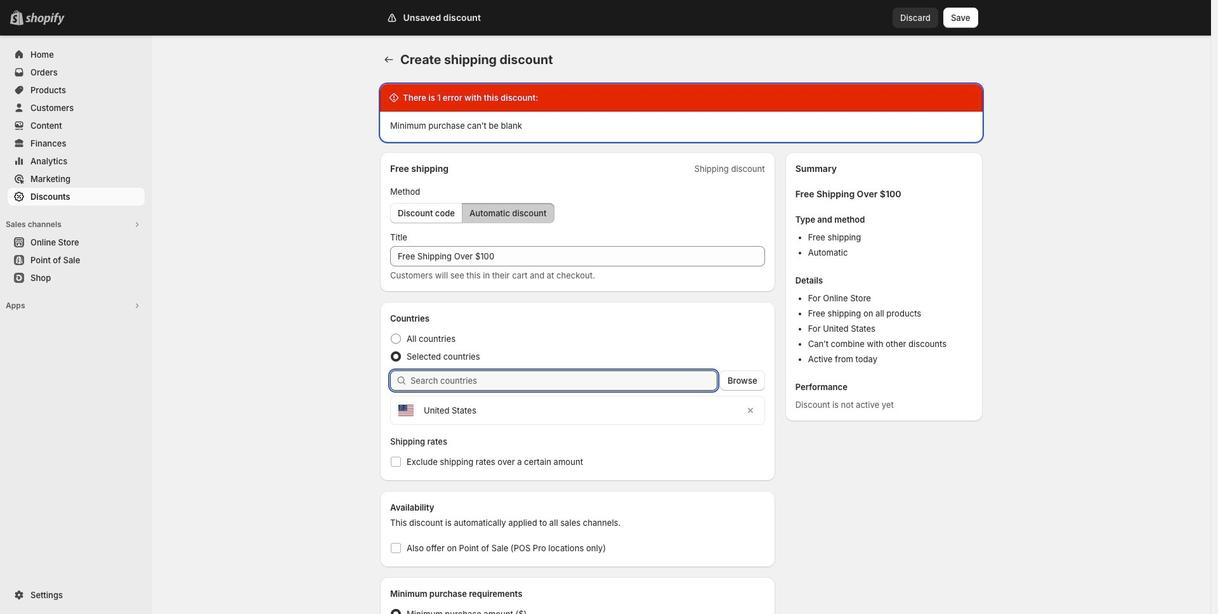Task type: describe. For each thing, give the bounding box(es) containing it.
Search countries text field
[[411, 371, 718, 391]]



Task type: locate. For each thing, give the bounding box(es) containing it.
shopify image
[[25, 13, 65, 25]]

None text field
[[390, 246, 765, 267]]



